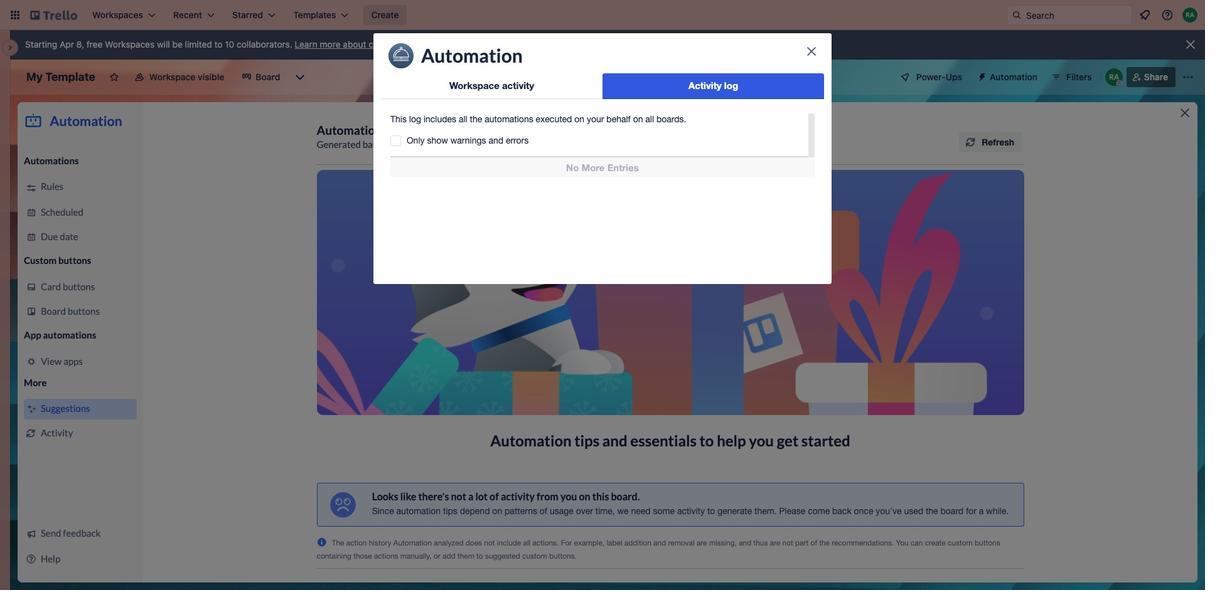 Task type: vqa. For each thing, say whether or not it's contained in the screenshot.
'My Trello board' inside Board name text box
no



Task type: describe. For each thing, give the bounding box(es) containing it.
limits
[[420, 39, 441, 50]]

share
[[1144, 72, 1168, 82]]

power-
[[916, 72, 946, 82]]

workspace
[[149, 72, 195, 82]]

board
[[256, 72, 280, 82]]

filters button
[[1048, 67, 1096, 87]]

Search field
[[1022, 6, 1132, 24]]

1 vertical spatial ruby anderson (rubyanderson7) image
[[1105, 68, 1123, 86]]

template
[[45, 70, 95, 83]]

free
[[86, 39, 103, 50]]

show menu image
[[1182, 71, 1194, 83]]

create button
[[364, 5, 406, 25]]

starting
[[25, 39, 57, 50]]

board link
[[234, 67, 288, 87]]

will
[[157, 39, 170, 50]]

power-ups button
[[891, 67, 970, 87]]

learn more about collaborator limits link
[[295, 39, 441, 50]]

apr
[[60, 39, 74, 50]]

learn
[[295, 39, 317, 50]]

0 notifications image
[[1137, 8, 1152, 23]]

workspace visible
[[149, 72, 224, 82]]

workspaces
[[105, 39, 155, 50]]

10
[[225, 39, 234, 50]]

open information menu image
[[1161, 9, 1174, 21]]

more
[[320, 39, 341, 50]]

star or unstar board image
[[109, 72, 119, 82]]

ruby anderson (rubyanderson7) image inside primary element
[[1182, 8, 1198, 23]]

create
[[371, 9, 399, 20]]



Task type: locate. For each thing, give the bounding box(es) containing it.
0 vertical spatial ruby anderson (rubyanderson7) image
[[1182, 8, 1198, 23]]

be
[[172, 39, 183, 50]]

workspace visible button
[[127, 67, 232, 87]]

1 horizontal spatial ruby anderson (rubyanderson7) image
[[1182, 8, 1198, 23]]

ruby anderson (rubyanderson7) image right open information menu icon on the right top of the page
[[1182, 8, 1198, 23]]

0 horizontal spatial ruby anderson (rubyanderson7) image
[[1105, 68, 1123, 86]]

power-ups
[[916, 72, 962, 82]]

automation button
[[972, 67, 1045, 87]]

limited
[[185, 39, 212, 50]]

visible
[[198, 72, 224, 82]]

collaborator
[[369, 39, 417, 50]]

ruby anderson (rubyanderson7) image right filters
[[1105, 68, 1123, 86]]

my template
[[26, 70, 95, 83]]

filters
[[1066, 72, 1092, 82]]

Board name text field
[[20, 67, 102, 87]]

about
[[343, 39, 366, 50]]

automation
[[990, 72, 1037, 82]]

share button
[[1126, 67, 1176, 87]]

search image
[[1012, 10, 1022, 20]]

primary element
[[0, 0, 1205, 30]]

8,
[[76, 39, 84, 50]]

customize views image
[[294, 71, 307, 83]]

collaborators.
[[237, 39, 292, 50]]

my
[[26, 70, 43, 83]]

ruby anderson (rubyanderson7) image
[[1182, 8, 1198, 23], [1105, 68, 1123, 86]]

to
[[214, 39, 223, 50]]

ups
[[946, 72, 962, 82]]

starting apr 8, free workspaces will be limited to 10 collaborators. learn more about collaborator limits
[[25, 39, 441, 50]]



